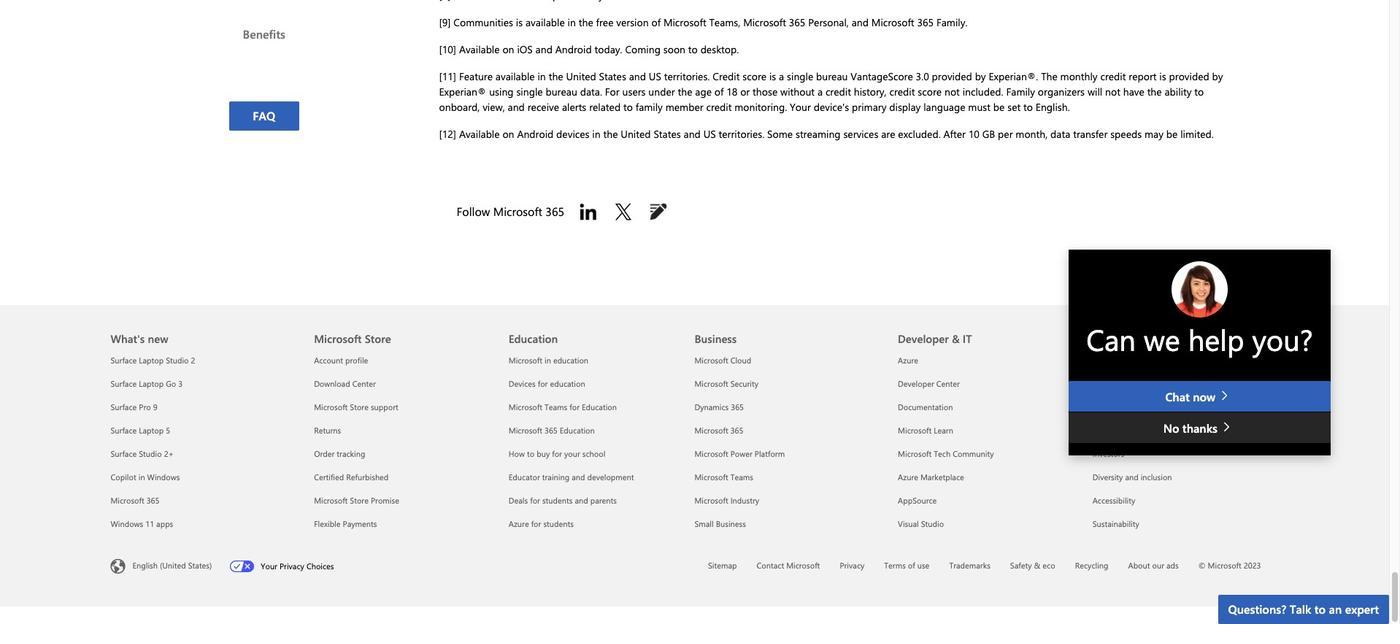 Task type: vqa. For each thing, say whether or not it's contained in the screenshot.
second Ms Defender image
no



Task type: locate. For each thing, give the bounding box(es) containing it.
0 vertical spatial be
[[994, 100, 1005, 114]]

0 horizontal spatial us
[[649, 69, 661, 83]]

0 horizontal spatial by
[[975, 69, 986, 83]]

experian®
[[439, 85, 487, 99]]

primary
[[852, 100, 887, 114]]

to inside questions? talk to an expert "dropdown button"
[[1315, 602, 1326, 617]]

how to buy for your school link
[[509, 448, 606, 459]]

students down training
[[542, 495, 573, 506]]

& inside heading
[[952, 332, 960, 346]]

0 vertical spatial microsoft 365
[[695, 425, 744, 436]]

territories. down monitoring.
[[719, 127, 765, 141]]

1 horizontal spatial teams
[[731, 472, 753, 483]]

surface pro 9
[[111, 402, 157, 413]]

about inside "footer resource links" element
[[1093, 378, 1115, 389]]

azure up appsource link
[[898, 472, 918, 483]]

teams down 'power' on the right
[[731, 472, 753, 483]]

1 horizontal spatial be
[[1167, 127, 1178, 141]]

flexible
[[314, 518, 341, 529]]

united down the family
[[621, 127, 651, 141]]

footer resource links element
[[41, 305, 1348, 536]]

1 horizontal spatial score
[[918, 85, 942, 99]]

of
[[652, 15, 661, 29], [715, 85, 724, 99], [908, 560, 915, 571]]

0 horizontal spatial android
[[517, 127, 554, 141]]

be inside [11] feature available in the united states and us territories. credit score is a single bureau vantagescore 3.0 provided by experian®. the monthly credit report is provided by experian® using single bureau data. for users under the age of 18 or those without a credit history, credit score not included. family organizers will not have the ability to onboard, view, and receive alerts related to family member credit monitoring. your device's primary display language must be set to english.
[[994, 100, 1005, 114]]

1 horizontal spatial provided
[[1169, 69, 1210, 83]]

studio for surface studio 2+
[[139, 448, 162, 459]]

microsoft in education
[[509, 355, 589, 366]]

1 developer from the top
[[898, 332, 949, 346]]

1 horizontal spatial &
[[1034, 560, 1041, 571]]

1 vertical spatial &
[[1034, 560, 1041, 571]]

365 left the linkedin image
[[546, 204, 565, 219]]

1 horizontal spatial single
[[787, 69, 814, 83]]

1 on from the top
[[503, 42, 514, 56]]

about left the our
[[1128, 560, 1150, 571]]

0 vertical spatial available
[[459, 42, 500, 56]]

2 vertical spatial of
[[908, 560, 915, 571]]

sustainability link
[[1093, 518, 1140, 529]]

of left use
[[908, 560, 915, 571]]

available inside [11] feature available in the united states and us territories. credit score is a single bureau vantagescore 3.0 provided by experian®. the monthly credit report is provided by experian® using single bureau data. for users under the age of 18 or those without a credit history, credit score not included. family organizers will not have the ability to onboard, view, and receive alerts related to family member credit monitoring. your device's primary display language must be set to english.
[[496, 69, 535, 83]]

education up school at the bottom of the page
[[582, 402, 617, 413]]

available for [12]
[[459, 127, 500, 141]]

android down receive
[[517, 127, 554, 141]]

[11]
[[439, 69, 456, 83]]

microsoft up soon
[[664, 15, 707, 29]]

of right 'version'
[[652, 15, 661, 29]]

1 vertical spatial windows
[[111, 518, 143, 529]]

chat now
[[1166, 389, 1219, 404]]

company inside company heading
[[1093, 332, 1140, 346]]

to right ability
[[1195, 85, 1204, 99]]

microsoft down dynamics
[[695, 425, 728, 436]]

no
[[1164, 421, 1179, 436]]

0 vertical spatial a
[[779, 69, 784, 83]]

1 surface from the top
[[111, 355, 137, 366]]

download center
[[314, 378, 376, 389]]

microsoft down devices
[[509, 402, 542, 413]]

azure for azure for students
[[509, 518, 529, 529]]

1 horizontal spatial of
[[715, 85, 724, 99]]

surface for surface laptop studio 2
[[111, 355, 137, 366]]

0 horizontal spatial studio
[[139, 448, 162, 459]]

gb
[[982, 127, 995, 141]]

1 vertical spatial store
[[350, 402, 369, 413]]

united up data.
[[566, 69, 596, 83]]

single up receive
[[516, 85, 543, 99]]

available
[[459, 42, 500, 56], [459, 127, 500, 141]]

1 vertical spatial education
[[550, 378, 585, 389]]

receive
[[528, 100, 559, 114]]

5 surface from the top
[[111, 448, 137, 459]]

not right will
[[1105, 85, 1121, 99]]

3 laptop from the top
[[139, 425, 164, 436]]

0 vertical spatial states
[[599, 69, 626, 83]]

deals for students and parents
[[509, 495, 617, 506]]

choices
[[307, 561, 334, 572]]

laptop
[[139, 355, 164, 366], [139, 378, 164, 389], [139, 425, 164, 436]]

terms
[[884, 560, 906, 571]]

center up documentation
[[937, 378, 960, 389]]

3 surface from the top
[[111, 402, 137, 413]]

0 horizontal spatial teams
[[545, 402, 567, 413]]

blog image
[[647, 200, 671, 223]]

and right diversity
[[1125, 472, 1139, 483]]

credit down the 18
[[706, 100, 732, 114]]

of left the 18
[[715, 85, 724, 99]]

available up feature at the left of page
[[459, 42, 500, 56]]

0 vertical spatial about
[[1093, 378, 1115, 389]]

1 vertical spatial us
[[704, 127, 716, 141]]

0 horizontal spatial provided
[[932, 69, 972, 83]]

store up profile
[[365, 332, 391, 346]]

1 horizontal spatial united
[[621, 127, 651, 141]]

language
[[924, 100, 966, 114]]

0 vertical spatial business
[[695, 332, 737, 346]]

1 vertical spatial education
[[582, 402, 617, 413]]

provided right "3.0"
[[932, 69, 972, 83]]

microsoft 365 link up windows 11 apps link
[[111, 495, 160, 506]]

microsoft teams for education link
[[509, 402, 617, 413]]

& for eco
[[1034, 560, 1041, 571]]

3.0
[[916, 69, 929, 83]]

account profile
[[314, 355, 368, 366]]

1 horizontal spatial territories.
[[719, 127, 765, 141]]

available for [10]
[[459, 42, 500, 56]]

to left buy on the bottom left of the page
[[527, 448, 535, 459]]

surface laptop go 3
[[111, 378, 183, 389]]

0 horizontal spatial center
[[352, 378, 376, 389]]

united
[[566, 69, 596, 83], [621, 127, 651, 141]]

education up microsoft teams for education 'link' on the bottom of page
[[550, 378, 585, 389]]

2 vertical spatial laptop
[[139, 425, 164, 436]]

store inside heading
[[365, 332, 391, 346]]

0 vertical spatial us
[[649, 69, 661, 83]]

microsoft learn link
[[898, 425, 953, 436]]

2 surface from the top
[[111, 378, 137, 389]]

center for developer
[[937, 378, 960, 389]]

0 vertical spatial on
[[503, 42, 514, 56]]

1 horizontal spatial your
[[790, 100, 811, 114]]

documentation link
[[898, 402, 953, 413]]

developer for developer center
[[898, 378, 934, 389]]

deals for students and parents link
[[509, 495, 617, 506]]

developer up azure "link"
[[898, 332, 949, 346]]

0 horizontal spatial single
[[516, 85, 543, 99]]

azure for azure "link"
[[898, 355, 918, 366]]

in right devices at left top
[[592, 127, 601, 141]]

android left today.
[[555, 42, 592, 56]]

available up the ios
[[526, 15, 565, 29]]

students for azure
[[544, 518, 574, 529]]

microsoft up news
[[1117, 378, 1151, 389]]

microsoft right teams,
[[743, 15, 786, 29]]

1 vertical spatial about
[[1128, 560, 1150, 571]]

students down deals for students and parents link
[[544, 518, 574, 529]]

0 vertical spatial united
[[566, 69, 596, 83]]

azure up developer center
[[898, 355, 918, 366]]

& for it
[[952, 332, 960, 346]]

0 vertical spatial azure
[[898, 355, 918, 366]]

1 vertical spatial bureau
[[546, 85, 577, 99]]

2 horizontal spatial is
[[1160, 69, 1167, 83]]

1 vertical spatial on
[[503, 127, 514, 141]]

by up limited.
[[1212, 69, 1223, 83]]

1 vertical spatial a
[[818, 85, 823, 99]]

education for devices for education
[[550, 378, 585, 389]]

1 laptop from the top
[[139, 355, 164, 366]]

surface for surface laptop go 3
[[111, 378, 137, 389]]

365
[[789, 15, 806, 29], [917, 15, 934, 29], [546, 204, 565, 219], [731, 402, 744, 413], [545, 425, 558, 436], [731, 425, 744, 436], [147, 495, 160, 506]]

0 vertical spatial education
[[509, 332, 558, 346]]

1 vertical spatial single
[[516, 85, 543, 99]]

privacy inside "footer resource links" element
[[1093, 425, 1118, 436]]

on down view,
[[503, 127, 514, 141]]

surface up surface pro 9
[[111, 378, 137, 389]]

1 vertical spatial available
[[459, 127, 500, 141]]

azure link
[[898, 355, 918, 366]]

surface for surface laptop 5
[[111, 425, 137, 436]]

on left the ios
[[503, 42, 514, 56]]

0 vertical spatial students
[[542, 495, 573, 506]]

the
[[1041, 69, 1058, 83]]

windows down 2+
[[147, 472, 180, 483]]

2 laptop from the top
[[139, 378, 164, 389]]

© microsoft 2023
[[1199, 560, 1261, 571]]

1 horizontal spatial privacy
[[840, 560, 865, 571]]

1 vertical spatial states
[[654, 127, 681, 141]]

2 company from the top
[[1093, 402, 1127, 413]]

and down using
[[508, 100, 525, 114]]

will
[[1088, 85, 1103, 99]]

payments
[[343, 518, 377, 529]]

business down microsoft industry link
[[716, 518, 746, 529]]

the up member
[[678, 85, 692, 99]]

0 horizontal spatial your
[[261, 561, 277, 572]]

0 horizontal spatial of
[[652, 15, 661, 29]]

1 vertical spatial score
[[918, 85, 942, 99]]

the
[[579, 15, 593, 29], [549, 69, 563, 83], [678, 85, 692, 99], [1147, 85, 1162, 99], [603, 127, 618, 141]]

company for company news
[[1093, 402, 1127, 413]]

365 left family.
[[917, 15, 934, 29]]

devices for education
[[509, 378, 585, 389]]

united inside [11] feature available in the united states and us territories. credit score is a single bureau vantagescore 3.0 provided by experian®. the monthly credit report is provided by experian® using single bureau data. for users under the age of 18 or those without a credit history, credit score not included. family organizers will not have the ability to onboard, view, and receive alerts related to family member credit monitoring. your device's primary display language must be set to english.
[[566, 69, 596, 83]]

microsoft store promise
[[314, 495, 399, 506]]

[10]
[[439, 42, 456, 56]]

microsoft teams for education
[[509, 402, 617, 413]]

0 vertical spatial territories.
[[664, 69, 710, 83]]

privacy
[[1093, 425, 1118, 436], [840, 560, 865, 571], [280, 561, 304, 572]]

0 vertical spatial your
[[790, 100, 811, 114]]

view,
[[483, 100, 505, 114]]

for
[[605, 85, 620, 99]]

azure marketplace link
[[898, 472, 964, 483]]

to right soon
[[688, 42, 698, 56]]

10
[[969, 127, 980, 141]]

monitoring.
[[735, 100, 787, 114]]

is up the ios
[[516, 15, 523, 29]]

microsoft
[[664, 15, 707, 29], [743, 15, 786, 29], [872, 15, 915, 29], [493, 204, 542, 219], [314, 332, 362, 346], [509, 355, 542, 366], [695, 355, 728, 366], [695, 378, 728, 389], [1117, 378, 1151, 389], [314, 402, 348, 413], [509, 402, 542, 413], [509, 425, 542, 436], [695, 425, 728, 436], [898, 425, 932, 436], [1129, 425, 1163, 436], [695, 448, 728, 459], [898, 448, 932, 459], [695, 472, 728, 483], [111, 495, 144, 506], [314, 495, 348, 506], [695, 495, 728, 506], [786, 560, 820, 571], [1208, 560, 1242, 571]]

1 vertical spatial your
[[261, 561, 277, 572]]

alerts
[[562, 100, 587, 114]]

dynamics
[[695, 402, 729, 413]]

no thanks button
[[1069, 413, 1331, 443]]

4 surface from the top
[[111, 425, 137, 436]]

territories.
[[664, 69, 710, 83], [719, 127, 765, 141]]

0 horizontal spatial microsoft 365 link
[[111, 495, 160, 506]]

not up language
[[945, 85, 960, 99]]

0 horizontal spatial be
[[994, 100, 1005, 114]]

by up included. in the top right of the page
[[975, 69, 986, 83]]

2 vertical spatial store
[[350, 495, 369, 506]]

certified
[[314, 472, 344, 483]]

security
[[731, 378, 759, 389]]

center for microsoft
[[352, 378, 376, 389]]

microsoft tech community link
[[898, 448, 994, 459]]

0 horizontal spatial score
[[743, 69, 767, 83]]

1 horizontal spatial about
[[1128, 560, 1150, 571]]

laptop left go
[[139, 378, 164, 389]]

questions? talk to an expert
[[1228, 602, 1379, 617]]

1 available from the top
[[459, 42, 500, 56]]

states up for
[[599, 69, 626, 83]]

education up 'your'
[[560, 425, 595, 436]]

privacy left the at
[[1093, 425, 1118, 436]]

developer inside developer & it heading
[[898, 332, 949, 346]]

is up those
[[769, 69, 776, 83]]

& left eco
[[1034, 560, 1041, 571]]

1 horizontal spatial bureau
[[816, 69, 848, 83]]

developer down azure "link"
[[898, 378, 934, 389]]

1 center from the left
[[352, 378, 376, 389]]

the up receive
[[549, 69, 563, 83]]

us inside [11] feature available in the united states and us territories. credit score is a single bureau vantagescore 3.0 provided by experian®. the monthly credit report is provided by experian® using single bureau data. for users under the age of 18 or those without a credit history, credit score not included. family organizers will not have the ability to onboard, view, and receive alerts related to family member credit monitoring. your device's primary display language must be set to english.
[[649, 69, 661, 83]]

azure for students link
[[509, 518, 574, 529]]

1 vertical spatial of
[[715, 85, 724, 99]]

1 company from the top
[[1093, 332, 1140, 346]]

0 vertical spatial company
[[1093, 332, 1140, 346]]

safety & eco
[[1010, 560, 1055, 571]]

flexible payments
[[314, 518, 377, 529]]

windows
[[147, 472, 180, 483], [111, 518, 143, 529]]

microsoft 365 up windows 11 apps link
[[111, 495, 160, 506]]

azure for azure marketplace
[[898, 472, 918, 483]]

us up under
[[649, 69, 661, 83]]

1 vertical spatial company
[[1093, 402, 1127, 413]]

1 vertical spatial developer
[[898, 378, 934, 389]]

microsoft store heading
[[314, 305, 491, 349]]

2 on from the top
[[503, 127, 514, 141]]

soon
[[663, 42, 686, 56]]

california consumer privacy act (ccpa) opt-out icon image
[[230, 561, 261, 572]]

about for about our ads
[[1128, 560, 1150, 571]]

2 center from the left
[[937, 378, 960, 389]]

in up receive
[[538, 69, 546, 83]]

company down "about microsoft" link
[[1093, 402, 1127, 413]]

1 vertical spatial laptop
[[139, 378, 164, 389]]

& left the it
[[952, 332, 960, 346]]

transfer
[[1073, 127, 1108, 141]]

2 by from the left
[[1212, 69, 1223, 83]]

0 horizontal spatial united
[[566, 69, 596, 83]]

linkedin image
[[576, 200, 600, 223]]

a up device's
[[818, 85, 823, 99]]

credit up will
[[1101, 69, 1126, 83]]

score up or
[[743, 69, 767, 83]]

development
[[587, 472, 634, 483]]

2 available from the top
[[459, 127, 500, 141]]

a up without
[[779, 69, 784, 83]]

microsoft inside heading
[[314, 332, 362, 346]]

laptop for go
[[139, 378, 164, 389]]

azure down deals
[[509, 518, 529, 529]]

education for microsoft in education
[[553, 355, 589, 366]]

business up microsoft cloud link
[[695, 332, 737, 346]]

1 vertical spatial be
[[1167, 127, 1178, 141]]

your inside 'link'
[[261, 561, 277, 572]]

1 horizontal spatial a
[[818, 85, 823, 99]]

surface down what's at bottom left
[[111, 355, 137, 366]]

1 horizontal spatial windows
[[147, 472, 180, 483]]

0 vertical spatial developer
[[898, 332, 949, 346]]

must
[[968, 100, 991, 114]]

teams for microsoft teams for education
[[545, 402, 567, 413]]

bureau up alerts
[[546, 85, 577, 99]]

education up microsoft in education link
[[509, 332, 558, 346]]

what's new
[[111, 332, 168, 346]]

1 provided from the left
[[932, 69, 972, 83]]

report
[[1129, 69, 1157, 83]]

in
[[568, 15, 576, 29], [538, 69, 546, 83], [592, 127, 601, 141], [545, 355, 551, 366], [139, 472, 145, 483]]

studio left 2+
[[139, 448, 162, 459]]

english (united states) link
[[111, 558, 230, 575]]

0 vertical spatial laptop
[[139, 355, 164, 366]]

it
[[963, 332, 972, 346]]

by
[[975, 69, 986, 83], [1212, 69, 1223, 83]]

copilot
[[111, 472, 136, 483]]

0 vertical spatial bureau
[[816, 69, 848, 83]]

2 developer from the top
[[898, 378, 934, 389]]

0 horizontal spatial territories.
[[664, 69, 710, 83]]

single up without
[[787, 69, 814, 83]]

1 horizontal spatial android
[[555, 42, 592, 56]]

1 vertical spatial microsoft 365
[[111, 495, 160, 506]]

1 horizontal spatial microsoft 365 link
[[695, 425, 744, 436]]

for right deals
[[530, 495, 540, 506]]

download
[[314, 378, 350, 389]]

surface studio 2+
[[111, 448, 174, 459]]

0 vertical spatial teams
[[545, 402, 567, 413]]

center down profile
[[352, 378, 376, 389]]

0 horizontal spatial bureau
[[546, 85, 577, 99]]

1 vertical spatial studio
[[139, 448, 162, 459]]

studio left 2
[[166, 355, 189, 366]]

0 horizontal spatial privacy
[[280, 561, 304, 572]]

1 vertical spatial azure
[[898, 472, 918, 483]]

1 horizontal spatial by
[[1212, 69, 1223, 83]]

1 horizontal spatial is
[[769, 69, 776, 83]]

copilot in windows link
[[111, 472, 180, 483]]

to
[[688, 42, 698, 56], [1195, 85, 1204, 99], [624, 100, 633, 114], [1024, 100, 1033, 114], [527, 448, 535, 459], [1315, 602, 1326, 617]]

studio right visual
[[921, 518, 944, 529]]

desktop.
[[701, 42, 739, 56]]

0 horizontal spatial not
[[945, 85, 960, 99]]

365 left personal,
[[789, 15, 806, 29]]

family.
[[937, 15, 968, 29]]

using
[[489, 85, 514, 99]]

1 horizontal spatial center
[[937, 378, 960, 389]]

education up devices for education
[[553, 355, 589, 366]]

1 vertical spatial teams
[[731, 472, 753, 483]]

2 horizontal spatial studio
[[921, 518, 944, 529]]

surface up copilot
[[111, 448, 137, 459]]

in inside [11] feature available in the united states and us territories. credit score is a single bureau vantagescore 3.0 provided by experian®. the monthly credit report is provided by experian® using single bureau data. for users under the age of 18 or those without a credit history, credit score not included. family organizers will not have the ability to onboard, view, and receive alerts related to family member credit monitoring. your device's primary display language must be set to english.
[[538, 69, 546, 83]]



Task type: describe. For each thing, give the bounding box(es) containing it.
about for about microsoft
[[1093, 378, 1115, 389]]

0 vertical spatial score
[[743, 69, 767, 83]]

developer & it heading
[[898, 305, 1075, 349]]

2 provided from the left
[[1169, 69, 1210, 83]]

0 horizontal spatial a
[[779, 69, 784, 83]]

can we help you?
[[1087, 320, 1313, 358]]

streaming
[[796, 127, 841, 141]]

business inside heading
[[695, 332, 737, 346]]

for for deals
[[530, 495, 540, 506]]

microsoft right the at
[[1129, 425, 1163, 436]]

tech
[[934, 448, 951, 459]]

excluded.
[[898, 127, 941, 141]]

developer for developer & it
[[898, 332, 949, 346]]

new
[[148, 332, 168, 346]]

2 vertical spatial education
[[560, 425, 595, 436]]

microsoft cloud link
[[695, 355, 751, 366]]

microsoft down copilot
[[111, 495, 144, 506]]

1 vertical spatial microsoft 365 link
[[111, 495, 160, 506]]

1 vertical spatial android
[[517, 127, 554, 141]]

developer center link
[[898, 378, 960, 389]]

surface for surface pro 9
[[111, 402, 137, 413]]

credit up display
[[890, 85, 915, 99]]

dynamics 365 link
[[695, 402, 744, 413]]

certified refurbished link
[[314, 472, 389, 483]]

the down related
[[603, 127, 618, 141]]

©
[[1199, 560, 1206, 571]]

0 horizontal spatial windows
[[111, 518, 143, 529]]

microsoft learn
[[898, 425, 953, 436]]

diversity and inclusion link
[[1093, 472, 1172, 483]]

investors
[[1093, 448, 1125, 459]]

speeds
[[1111, 127, 1142, 141]]

365 down security
[[731, 402, 744, 413]]

surface laptop go 3 link
[[111, 378, 183, 389]]

developer center
[[898, 378, 960, 389]]

in up [10] available on ios and android today. coming soon to desktop.
[[568, 15, 576, 29]]

go
[[166, 378, 176, 389]]

can
[[1087, 320, 1136, 358]]

investors link
[[1093, 448, 1125, 459]]

help
[[1188, 320, 1244, 358]]

studio for visual studio
[[921, 518, 944, 529]]

microsoft down download
[[314, 402, 348, 413]]

school
[[582, 448, 606, 459]]

microsoft right follow
[[493, 204, 542, 219]]

devices
[[509, 378, 536, 389]]

company heading
[[1093, 305, 1270, 349]]

on for android
[[503, 127, 514, 141]]

microsoft industry
[[695, 495, 759, 506]]

365 up 11 on the left
[[147, 495, 160, 506]]

1 horizontal spatial studio
[[166, 355, 189, 366]]

1 vertical spatial territories.
[[719, 127, 765, 141]]

microsoft up microsoft industry at the bottom of the page
[[695, 472, 728, 483]]

microsoft right contact
[[786, 560, 820, 571]]

diversity and inclusion
[[1093, 472, 1172, 483]]

use
[[918, 560, 930, 571]]

small business link
[[695, 518, 746, 529]]

store for microsoft store support
[[350, 402, 369, 413]]

we
[[1144, 320, 1180, 358]]

privacy for privacy link at right bottom
[[840, 560, 865, 571]]

certified refurbished
[[314, 472, 389, 483]]

students for deals
[[542, 495, 573, 506]]

developer & it
[[898, 332, 972, 346]]

2023
[[1244, 560, 1261, 571]]

surface laptop studio 2
[[111, 355, 195, 366]]

laptop for 5
[[139, 425, 164, 436]]

per
[[998, 127, 1013, 141]]

english (united states)
[[133, 560, 212, 571]]

store for microsoft store
[[365, 332, 391, 346]]

careers
[[1093, 355, 1119, 366]]

and right the ios
[[536, 42, 553, 56]]

microsoft up how
[[509, 425, 542, 436]]

and right personal,
[[852, 15, 869, 29]]

sitemap
[[708, 560, 737, 571]]

1 not from the left
[[945, 85, 960, 99]]

microsoft 365 for topmost microsoft 365 link
[[695, 425, 744, 436]]

device's
[[814, 100, 849, 114]]

data.
[[580, 85, 602, 99]]

have
[[1123, 85, 1145, 99]]

1 vertical spatial united
[[621, 127, 651, 141]]

order
[[314, 448, 335, 459]]

are
[[881, 127, 895, 141]]

privacy inside 'link'
[[280, 561, 304, 572]]

recycling link
[[1075, 560, 1109, 571]]

accessibility
[[1093, 495, 1136, 506]]

microsoft up vantagescore
[[872, 15, 915, 29]]

365 up how to buy for your school link
[[545, 425, 558, 436]]

marketplace
[[921, 472, 964, 483]]

ads
[[1167, 560, 1179, 571]]

and up users
[[629, 69, 646, 83]]

training
[[542, 472, 570, 483]]

2 not from the left
[[1105, 85, 1121, 99]]

personal,
[[808, 15, 849, 29]]

what's new heading
[[111, 305, 297, 349]]

1 vertical spatial business
[[716, 518, 746, 529]]

to down users
[[624, 100, 633, 114]]

benefits button
[[229, 19, 299, 49]]

windows 11 apps link
[[111, 518, 173, 529]]

flexible payments link
[[314, 518, 377, 529]]

0 vertical spatial android
[[555, 42, 592, 56]]

power
[[731, 448, 753, 459]]

windows 11 apps
[[111, 518, 173, 529]]

1 by from the left
[[975, 69, 986, 83]]

in right copilot
[[139, 472, 145, 483]]

talk
[[1290, 602, 1312, 617]]

education heading
[[509, 305, 686, 349]]

the left "free"
[[579, 15, 593, 29]]

0 vertical spatial microsoft 365 link
[[695, 425, 744, 436]]

sitemap link
[[708, 560, 737, 571]]

and right training
[[572, 472, 585, 483]]

0 vertical spatial available
[[526, 15, 565, 29]]

on for ios
[[503, 42, 514, 56]]

coming
[[625, 42, 661, 56]]

to right set
[[1024, 100, 1033, 114]]

microsoft 365 for bottom microsoft 365 link
[[111, 495, 160, 506]]

industry
[[731, 495, 759, 506]]

microsoft down microsoft learn link at the bottom right
[[898, 448, 932, 459]]

your inside [11] feature available in the united states and us territories. credit score is a single bureau vantagescore 3.0 provided by experian®. the monthly credit report is provided by experian® using single bureau data. for users under the age of 18 or those without a credit history, credit score not included. family organizers will not have the ability to onboard, view, and receive alerts related to family member credit monitoring. your device's primary display language must be set to english.
[[790, 100, 811, 114]]

microsoft store support link
[[314, 402, 398, 413]]

microsoft up devices
[[509, 355, 542, 366]]

for right buy on the bottom left of the page
[[552, 448, 562, 459]]

communities
[[454, 15, 513, 29]]

promise
[[371, 495, 399, 506]]

0 vertical spatial single
[[787, 69, 814, 83]]

appsource
[[898, 495, 937, 506]]

english.
[[1036, 100, 1070, 114]]

states)
[[188, 560, 212, 571]]

tracking
[[337, 448, 365, 459]]

sustainability
[[1093, 518, 1140, 529]]

0 horizontal spatial is
[[516, 15, 523, 29]]

devices for education link
[[509, 378, 585, 389]]

visual studio
[[898, 518, 944, 529]]

laptop for studio
[[139, 355, 164, 366]]

education inside heading
[[509, 332, 558, 346]]

365 up microsoft power platform
[[731, 425, 744, 436]]

parents
[[590, 495, 617, 506]]

vantagescore
[[851, 69, 913, 83]]

surface for surface studio 2+
[[111, 448, 137, 459]]

dynamics 365
[[695, 402, 744, 413]]

microsoft up dynamics
[[695, 378, 728, 389]]

for for azure
[[531, 518, 541, 529]]

company for company
[[1093, 332, 1140, 346]]

[9]
[[439, 15, 451, 29]]

1 horizontal spatial us
[[704, 127, 716, 141]]

of inside [11] feature available in the united states and us territories. credit score is a single bureau vantagescore 3.0 provided by experian®. the monthly credit report is provided by experian® using single bureau data. for users under the age of 18 or those without a credit history, credit score not included. family organizers will not have the ability to onboard, view, and receive alerts related to family member credit monitoring. your device's primary display language must be set to english.
[[715, 85, 724, 99]]

microsoft up microsoft security
[[695, 355, 728, 366]]

to inside "footer resource links" element
[[527, 448, 535, 459]]

microsoft store
[[314, 332, 391, 346]]

teams for microsoft teams
[[731, 472, 753, 483]]

about microsoft link
[[1093, 378, 1151, 389]]

credit up device's
[[826, 85, 851, 99]]

profile
[[345, 355, 368, 366]]

safety & eco link
[[1010, 560, 1055, 571]]

3
[[178, 378, 183, 389]]

for up microsoft 365 education link on the bottom left of page
[[570, 402, 580, 413]]

microsoft up small
[[695, 495, 728, 506]]

business heading
[[695, 305, 881, 349]]

eco
[[1043, 560, 1055, 571]]

today.
[[595, 42, 622, 56]]

the down report at right top
[[1147, 85, 1162, 99]]

privacy for privacy at microsoft
[[1093, 425, 1118, 436]]

community
[[953, 448, 994, 459]]

azure for students
[[509, 518, 574, 529]]

1 horizontal spatial states
[[654, 127, 681, 141]]

your privacy choices
[[261, 561, 334, 572]]

states inside [11] feature available in the united states and us territories. credit score is a single bureau vantagescore 3.0 provided by experian®. the monthly credit report is provided by experian® using single bureau data. for users under the age of 18 or those without a credit history, credit score not included. family organizers will not have the ability to onboard, view, and receive alerts related to family member credit monitoring. your device's primary display language must be set to english.
[[599, 69, 626, 83]]

how to buy for your school
[[509, 448, 606, 459]]

returns
[[314, 425, 341, 436]]

store for microsoft store promise
[[350, 495, 369, 506]]

and down member
[[684, 127, 701, 141]]

microsoft down documentation
[[898, 425, 932, 436]]

age
[[695, 85, 712, 99]]

0 vertical spatial windows
[[147, 472, 180, 483]]

microsoft up microsoft teams
[[695, 448, 728, 459]]

twitter image
[[612, 200, 635, 223]]

microsoft down certified
[[314, 495, 348, 506]]

territories. inside [11] feature available in the united states and us territories. credit score is a single bureau vantagescore 3.0 provided by experian®. the monthly credit report is provided by experian® using single bureau data. for users under the age of 18 or those without a credit history, credit score not included. family organizers will not have the ability to onboard, view, and receive alerts related to family member credit monitoring. your device's primary display language must be set to english.
[[664, 69, 710, 83]]

and left parents
[[575, 495, 588, 506]]

order tracking
[[314, 448, 365, 459]]

educator training and development link
[[509, 472, 634, 483]]

for for devices
[[538, 378, 548, 389]]

privacy at microsoft
[[1093, 425, 1163, 436]]

in up devices for education
[[545, 355, 551, 366]]

microsoft right ©
[[1208, 560, 1242, 571]]



